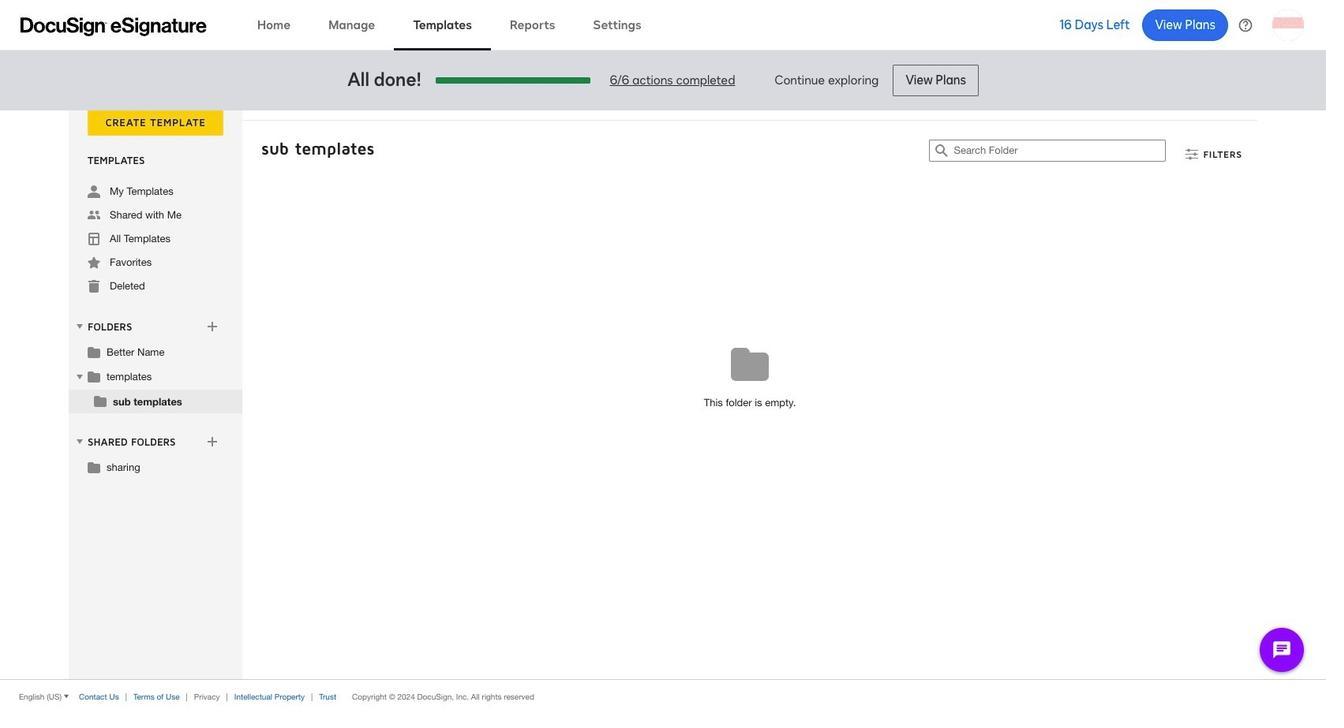 Task type: locate. For each thing, give the bounding box(es) containing it.
templates image
[[88, 233, 100, 245]]

view shared folders image
[[73, 436, 86, 448]]

secondary navigation region
[[69, 109, 1261, 680]]

folder image
[[88, 346, 100, 358], [88, 370, 100, 383], [94, 395, 107, 407], [88, 461, 100, 474]]



Task type: describe. For each thing, give the bounding box(es) containing it.
docusign esignature image
[[21, 17, 207, 36]]

view folders image
[[73, 320, 86, 333]]

more info region
[[0, 680, 1326, 714]]

trash image
[[88, 280, 100, 293]]

your uploaded profile image image
[[1272, 9, 1304, 41]]

Search Folder text field
[[954, 140, 1165, 161]]

user image
[[88, 185, 100, 198]]

star filled image
[[88, 257, 100, 269]]

shared image
[[88, 209, 100, 222]]



Task type: vqa. For each thing, say whether or not it's contained in the screenshot.
topmost folder icon
yes



